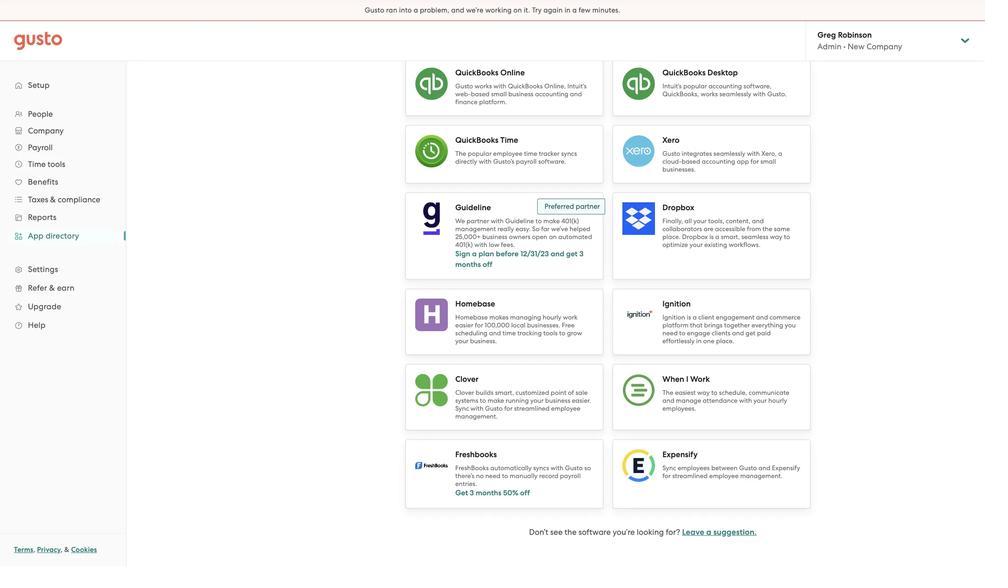 Task type: vqa. For each thing, say whether or not it's contained in the screenshot.
Actions within popup button
no



Task type: describe. For each thing, give the bounding box(es) containing it.
easy.
[[516, 225, 531, 233]]

setup
[[28, 81, 50, 90]]

and inside dropbox finally, all your tools, content, and collaborators are accessible from the same place. dropbox is a smart, seamless way to optimize your existing workflows.
[[752, 218, 764, 225]]

based inside quickbooks online gusto works with quickbooks online, intuit's web-based small business accounting and finance platform.
[[471, 90, 490, 98]]

manage
[[676, 397, 702, 405]]

work
[[563, 314, 578, 321]]

really
[[498, 225, 514, 233]]

2 clover from the top
[[456, 389, 474, 397]]

company inside dropdown button
[[28, 126, 64, 136]]

time inside the 'quickbooks time the popular employee time tracker syncs directly with gusto's payroll software.'
[[524, 150, 538, 157]]

with inside quickbooks online gusto works with quickbooks online, intuit's web-based small business accounting and finance platform.
[[494, 82, 507, 90]]

business inside guideline we partner with guideline to make 401(k) management really easy. so far we've helped 25,000+ business owners open an automated 401(k) with low fees. sign a plan before 12/31/23 and get 3 months off
[[483, 233, 508, 241]]

platform
[[663, 322, 689, 329]]

management. inside clover clover builds smart, customized point of sale systems to make running your business easier. sync with gusto for streamlined employee management.
[[456, 413, 498, 421]]

1 vertical spatial expensify
[[772, 465, 801, 472]]

freshbooks
[[456, 465, 489, 472]]

a right into
[[414, 6, 418, 14]]

1 horizontal spatial partner
[[576, 203, 600, 211]]

businesses. inside xero gusto integrates seamlessly with xero, a cloud-based accounting app for small businesses.
[[663, 166, 696, 173]]

accounting inside xero gusto integrates seamlessly with xero, a cloud-based accounting app for small businesses.
[[702, 158, 736, 165]]

xero gusto integrates seamlessly with xero, a cloud-based accounting app for small businesses.
[[663, 136, 783, 173]]

cookies
[[71, 546, 97, 555]]

into
[[399, 6, 412, 14]]

point
[[551, 389, 567, 397]]

greg
[[818, 30, 836, 40]]

brings
[[705, 322, 723, 329]]

businesses. inside homebase homebase makes managing hourly work easier for 100,000 local businesses. free scheduling and time tracking tools to grow your business.
[[527, 322, 561, 329]]

and inside "expensify sync employees between gusto and expensify for streamlined employee management."
[[759, 465, 771, 472]]

syncs inside the 'quickbooks time the popular employee time tracker syncs directly with gusto's payroll software.'
[[562, 150, 577, 157]]

the inside the 'quickbooks time the popular employee time tracker syncs directly with gusto's payroll software.'
[[456, 150, 467, 157]]

dropbox logo image
[[623, 203, 655, 235]]

get inside guideline we partner with guideline to make 401(k) management really easy. so far we've helped 25,000+ business owners open an automated 401(k) with low fees. sign a plan before 12/31/23 and get 3 months off
[[566, 250, 578, 259]]

time inside the 'quickbooks time the popular employee time tracker syncs directly with gusto's payroll software.'
[[501, 136, 519, 145]]

the inside when i work the easiest way to schedule, communicate and manage attendance with your hourly employees.
[[663, 389, 674, 397]]

people button
[[9, 106, 116, 123]]

homebase logo image
[[416, 299, 448, 332]]

time tools
[[28, 160, 65, 169]]

together
[[725, 322, 750, 329]]

far
[[541, 225, 550, 233]]

time inside homebase homebase makes managing hourly work easier for 100,000 local businesses. free scheduling and time tracking tools to grow your business.
[[503, 330, 516, 337]]

for inside clover clover builds smart, customized point of sale systems to make running your business easier. sync with gusto for streamlined employee management.
[[505, 405, 513, 413]]

with inside quickbooks desktop intuit's popular accounting software, quickbooks, works seamlessly with gusto.
[[753, 90, 766, 98]]

freshbooks
[[456, 450, 497, 460]]

guideline logo image
[[416, 203, 448, 235]]

payroll
[[28, 143, 53, 152]]

12/31/23
[[521, 250, 549, 259]]

seamless
[[742, 233, 769, 241]]

time inside 'dropdown button'
[[28, 160, 46, 169]]

fees.
[[501, 241, 515, 249]]

settings link
[[9, 261, 116, 278]]

directory
[[46, 232, 79, 241]]

1 horizontal spatial guideline
[[506, 218, 534, 225]]

that
[[690, 322, 703, 329]]

100,000
[[485, 322, 510, 329]]

works inside quickbooks online gusto works with quickbooks online, intuit's web-based small business accounting and finance platform.
[[475, 82, 492, 90]]

popular for desktop
[[684, 82, 707, 90]]

1 homebase from the top
[[456, 300, 495, 309]]

and inside quickbooks online gusto works with quickbooks online, intuit's web-based small business accounting and finance platform.
[[570, 90, 582, 98]]

quickbooks for quickbooks online
[[456, 68, 499, 78]]

expensify sync employees between gusto and expensify for streamlined employee management.
[[663, 450, 801, 480]]

gusto inside clover clover builds smart, customized point of sale systems to make running your business easier. sync with gusto for streamlined employee management.
[[485, 405, 503, 413]]

of
[[568, 389, 574, 397]]

quickbooks for quickbooks desktop
[[663, 68, 706, 78]]

grow
[[567, 330, 582, 337]]

taxes & compliance
[[28, 195, 100, 204]]

automatically
[[491, 465, 532, 472]]

& for compliance
[[50, 195, 56, 204]]

a inside dropbox finally, all your tools, content, and collaborators are accessible from the same place. dropbox is a smart, seamless way to optimize your existing workflows.
[[716, 233, 720, 241]]

to inside freshbooks freshbooks automatically syncs with gusto so there's no need to manually record payroll entries. get 3 months 50% off
[[502, 473, 509, 480]]

& for earn
[[49, 284, 55, 293]]

place. inside ignition ignition is a client engagement and commerce platform that brings together everything you need to engage clients and get paid effortlessly in one place.
[[717, 338, 735, 345]]

0 vertical spatial expensify
[[663, 450, 698, 460]]

management. inside "expensify sync employees between gusto and expensify for streamlined employee management."
[[741, 473, 783, 480]]

paid
[[757, 330, 771, 337]]

1 horizontal spatial 401(k)
[[562, 218, 579, 225]]

between
[[712, 465, 738, 472]]

make inside guideline we partner with guideline to make 401(k) management really easy. so far we've helped 25,000+ business owners open an automated 401(k) with low fees. sign a plan before 12/31/23 and get 3 months off
[[544, 218, 560, 225]]

sale
[[576, 389, 588, 397]]

easier
[[456, 322, 474, 329]]

preferred
[[545, 203, 574, 211]]

manually
[[510, 473, 538, 480]]

business.
[[470, 338, 497, 345]]

2 vertical spatial &
[[64, 546, 69, 555]]

seamlessly inside quickbooks desktop intuit's popular accounting software, quickbooks, works seamlessly with gusto.
[[720, 90, 752, 98]]

accounting inside quickbooks desktop intuit's popular accounting software, quickbooks, works seamlessly with gusto.
[[709, 82, 742, 90]]

to inside when i work the easiest way to schedule, communicate and manage attendance with your hourly employees.
[[712, 389, 718, 397]]

to inside dropbox finally, all your tools, content, and collaborators are accessible from the same place. dropbox is a smart, seamless way to optimize your existing workflows.
[[784, 233, 791, 241]]

with inside when i work the easiest way to schedule, communicate and manage attendance with your hourly employees.
[[740, 397, 752, 405]]

ignition ignition is a client engagement and commerce platform that brings together everything you need to engage clients and get paid effortlessly in one place.
[[663, 300, 801, 345]]

engage
[[687, 330, 711, 337]]

for inside xero gusto integrates seamlessly with xero, a cloud-based accounting app for small businesses.
[[751, 158, 759, 165]]

and inside guideline we partner with guideline to make 401(k) management really easy. so far we've helped 25,000+ business owners open an automated 401(k) with low fees. sign a plan before 12/31/23 and get 3 months off
[[551, 250, 565, 259]]

terms , privacy , & cookies
[[14, 546, 97, 555]]

effortlessly
[[663, 338, 695, 345]]

tools inside 'dropdown button'
[[48, 160, 65, 169]]

streamlined inside "expensify sync employees between gusto and expensify for streamlined employee management."
[[673, 473, 708, 480]]

with up the really
[[491, 218, 504, 225]]

gusto inside freshbooks freshbooks automatically syncs with gusto so there's no need to manually record payroll entries. get 3 months 50% off
[[565, 465, 583, 472]]

partner inside guideline we partner with guideline to make 401(k) management really easy. so far we've helped 25,000+ business owners open an automated 401(k) with low fees. sign a plan before 12/31/23 and get 3 months off
[[467, 218, 490, 225]]

hourly inside when i work the easiest way to schedule, communicate and manage attendance with your hourly employees.
[[769, 397, 788, 405]]

months inside freshbooks freshbooks automatically syncs with gusto so there's no need to manually record payroll entries. get 3 months 50% off
[[476, 489, 502, 498]]

record
[[540, 473, 559, 480]]

1 vertical spatial dropbox
[[683, 233, 708, 241]]

employees
[[678, 465, 710, 472]]

sign
[[456, 250, 471, 259]]

place. inside dropbox finally, all your tools, content, and collaborators are accessible from the same place. dropbox is a smart, seamless way to optimize your existing workflows.
[[663, 233, 681, 241]]

your inside when i work the easiest way to schedule, communicate and manage attendance with your hourly employees.
[[754, 397, 767, 405]]

payroll inside the 'quickbooks time the popular employee time tracker syncs directly with gusto's payroll software.'
[[516, 158, 537, 165]]

scheduling
[[456, 330, 488, 337]]

quickbooks online logo image
[[416, 68, 448, 100]]

reports
[[28, 213, 57, 222]]

taxes & compliance button
[[9, 191, 116, 208]]

working
[[486, 6, 512, 14]]

preferred partner
[[545, 203, 600, 211]]

your up the "are"
[[694, 218, 707, 225]]

ran
[[386, 6, 398, 14]]

your inside homebase homebase makes managing hourly work easier for 100,000 local businesses. free scheduling and time tracking tools to grow your business.
[[456, 338, 469, 345]]

quickbooks time logo image
[[416, 135, 448, 168]]

1 ignition from the top
[[663, 300, 691, 309]]

one
[[704, 338, 715, 345]]

on
[[514, 6, 522, 14]]

optimize
[[663, 241, 688, 249]]

entries.
[[456, 481, 477, 488]]

engagement
[[716, 314, 755, 321]]

based inside xero gusto integrates seamlessly with xero, a cloud-based accounting app for small businesses.
[[682, 158, 701, 165]]

employee inside "expensify sync employees between gusto and expensify for streamlined employee management."
[[710, 473, 739, 480]]

is inside dropbox finally, all your tools, content, and collaborators are accessible from the same place. dropbox is a smart, seamless way to optimize your existing workflows.
[[710, 233, 714, 241]]

taxes
[[28, 195, 48, 204]]

2 ignition from the top
[[663, 314, 686, 321]]

don't
[[529, 528, 549, 537]]

home image
[[14, 31, 62, 50]]

small inside quickbooks online gusto works with quickbooks online, intuit's web-based small business accounting and finance platform.
[[491, 90, 507, 98]]

sync inside "expensify sync employees between gusto and expensify for streamlined employee management."
[[663, 465, 677, 472]]

a inside guideline we partner with guideline to make 401(k) management really easy. so far we've helped 25,000+ business owners open an automated 401(k) with low fees. sign a plan before 12/31/23 and get 3 months off
[[472, 250, 477, 259]]

benefits link
[[9, 174, 116, 191]]

gusto.
[[768, 90, 787, 98]]

quickbooks down online
[[508, 82, 543, 90]]

for?
[[666, 528, 681, 537]]

schedule,
[[719, 389, 748, 397]]

intuit's inside quickbooks online gusto works with quickbooks online, intuit's web-based small business accounting and finance platform.
[[568, 82, 587, 90]]

0 vertical spatial in
[[565, 6, 571, 14]]

we're
[[466, 6, 484, 14]]

dropbox finally, all your tools, content, and collaborators are accessible from the same place. dropbox is a smart, seamless way to optimize your existing workflows.
[[663, 203, 791, 249]]

automated
[[559, 233, 592, 241]]

admin
[[818, 42, 842, 51]]

i
[[687, 375, 689, 385]]

0 vertical spatial guideline
[[456, 203, 491, 213]]

workflows.
[[729, 241, 761, 249]]

business inside quickbooks online gusto works with quickbooks online, intuit's web-based small business accounting and finance platform.
[[509, 90, 534, 98]]

with up plan
[[475, 241, 488, 249]]

with inside freshbooks freshbooks automatically syncs with gusto so there's no need to manually record payroll entries. get 3 months 50% off
[[551, 465, 564, 472]]

freshbooks freshbooks automatically syncs with gusto so there's no need to manually record payroll entries. get 3 months 50% off
[[456, 450, 591, 498]]

gusto left the ran
[[365, 6, 385, 14]]

terms link
[[14, 546, 33, 555]]

with inside the 'quickbooks time the popular employee time tracker syncs directly with gusto's payroll software.'
[[479, 158, 492, 165]]

2 homebase from the top
[[456, 314, 488, 321]]

refer
[[28, 284, 47, 293]]

quickbooks for quickbooks time
[[456, 136, 499, 145]]

0 vertical spatial dropbox
[[663, 203, 695, 213]]

to inside ignition ignition is a client engagement and commerce platform that brings together everything you need to engage clients and get paid effortlessly in one place.
[[680, 330, 686, 337]]

don't see the software you're looking for? leave a suggestion.
[[529, 528, 757, 538]]

is inside ignition ignition is a client engagement and commerce platform that brings together everything you need to engage clients and get paid effortlessly in one place.
[[687, 314, 691, 321]]

management
[[456, 225, 496, 233]]

for inside homebase homebase makes managing hourly work easier for 100,000 local businesses. free scheduling and time tracking tools to grow your business.
[[475, 322, 483, 329]]

upgrade link
[[9, 299, 116, 315]]

company inside greg robinson admin • new company
[[867, 42, 903, 51]]

xero logo image
[[623, 135, 655, 168]]

xero
[[663, 136, 680, 145]]

gusto's
[[493, 158, 515, 165]]

cookies button
[[71, 545, 97, 556]]

setup link
[[9, 77, 116, 94]]

time tools button
[[9, 156, 116, 173]]



Task type: locate. For each thing, give the bounding box(es) containing it.
gusto left 'so'
[[565, 465, 583, 472]]

few
[[579, 6, 591, 14]]

company down people
[[28, 126, 64, 136]]

businesses. down cloud- in the top right of the page
[[663, 166, 696, 173]]

syncs up the software.
[[562, 150, 577, 157]]

1 , from the left
[[33, 546, 35, 555]]

with inside xero gusto integrates seamlessly with xero, a cloud-based accounting app for small businesses.
[[747, 150, 760, 157]]

& inside refer & earn link
[[49, 284, 55, 293]]

1 horizontal spatial the
[[663, 389, 674, 397]]

0 vertical spatial time
[[524, 150, 538, 157]]

accounting down desktop
[[709, 82, 742, 90]]

payroll right gusto's
[[516, 158, 537, 165]]

way down the work
[[698, 389, 710, 397]]

a left few
[[573, 6, 577, 14]]

a inside xero gusto integrates seamlessly with xero, a cloud-based accounting app for small businesses.
[[779, 150, 783, 157]]

off right 50%
[[520, 489, 530, 498]]

guideline up easy. at right top
[[506, 218, 534, 225]]

0 vertical spatial the
[[456, 150, 467, 157]]

quickbooks online gusto works with quickbooks online, intuit's web-based small business accounting and finance platform.
[[456, 68, 587, 106]]

1 vertical spatial hourly
[[769, 397, 788, 405]]

2 intuit's from the left
[[663, 82, 682, 90]]

1 horizontal spatial expensify
[[772, 465, 801, 472]]

1 vertical spatial clover
[[456, 389, 474, 397]]

company right new
[[867, 42, 903, 51]]

based down 'integrates'
[[682, 158, 701, 165]]

quickbooks,
[[663, 90, 699, 98]]

communicate
[[749, 389, 790, 397]]

1 vertical spatial in
[[697, 338, 702, 345]]

payroll button
[[9, 139, 116, 156]]

streamlined down customized
[[514, 405, 550, 413]]

in inside ignition ignition is a client engagement and commerce platform that brings together everything you need to engage clients and get paid effortlessly in one place.
[[697, 338, 702, 345]]

1 vertical spatial ignition
[[663, 314, 686, 321]]

builds
[[476, 389, 494, 397]]

businesses.
[[663, 166, 696, 173], [527, 322, 561, 329]]

the right the see
[[565, 528, 577, 537]]

is down the "are"
[[710, 233, 714, 241]]

business down online
[[509, 90, 534, 98]]

online
[[501, 68, 525, 78]]

gusto inside xero gusto integrates seamlessly with xero, a cloud-based accounting app for small businesses.
[[663, 150, 681, 157]]

401(k) down "25,000+"
[[456, 241, 473, 249]]

way inside when i work the easiest way to schedule, communicate and manage attendance with your hourly employees.
[[698, 389, 710, 397]]

software,
[[744, 82, 772, 90]]

helped
[[570, 225, 591, 233]]

25,000+
[[456, 233, 481, 241]]

partner up helped
[[576, 203, 600, 211]]

existing
[[705, 241, 728, 249]]

0 horizontal spatial small
[[491, 90, 507, 98]]

1 horizontal spatial time
[[524, 150, 538, 157]]

your left existing
[[690, 241, 703, 249]]

1 vertical spatial management.
[[741, 473, 783, 480]]

0 horizontal spatial businesses.
[[527, 322, 561, 329]]

smart, up running
[[495, 389, 514, 397]]

0 horizontal spatial company
[[28, 126, 64, 136]]

1 horizontal spatial the
[[763, 225, 773, 233]]

a up that
[[693, 314, 697, 321]]

app
[[28, 232, 44, 241]]

hourly left 'work'
[[543, 314, 562, 321]]

1 vertical spatial time
[[503, 330, 516, 337]]

1 intuit's from the left
[[568, 82, 587, 90]]

1 vertical spatial the
[[663, 389, 674, 397]]

to inside guideline we partner with guideline to make 401(k) management really easy. so far we've helped 25,000+ business owners open an automated 401(k) with low fees. sign a plan before 12/31/23 and get 3 months off
[[536, 218, 542, 225]]

ignition logo image
[[623, 308, 655, 322]]

in right again
[[565, 6, 571, 14]]

from
[[747, 225, 761, 233]]

0 vertical spatial employee
[[493, 150, 523, 157]]

client
[[699, 314, 715, 321]]

1 vertical spatial the
[[565, 528, 577, 537]]

1 horizontal spatial works
[[701, 90, 718, 98]]

with up "app"
[[747, 150, 760, 157]]

0 vertical spatial tools
[[48, 160, 65, 169]]

0 vertical spatial get
[[566, 250, 578, 259]]

with inside clover clover builds smart, customized point of sale systems to make running your business easier. sync with gusto for streamlined employee management.
[[471, 405, 484, 413]]

robinson
[[838, 30, 872, 40]]

the up directly
[[456, 150, 467, 157]]

gusto navigation element
[[0, 61, 126, 350]]

1 vertical spatial businesses.
[[527, 322, 561, 329]]

intuit's right online,
[[568, 82, 587, 90]]

upgrade
[[28, 302, 61, 312]]

1 vertical spatial accounting
[[535, 90, 569, 98]]

off inside freshbooks freshbooks automatically syncs with gusto so there's no need to manually record payroll entries. get 3 months 50% off
[[520, 489, 530, 498]]

1 horizontal spatial businesses.
[[663, 166, 696, 173]]

& inside taxes & compliance dropdown button
[[50, 195, 56, 204]]

integrates
[[682, 150, 712, 157]]

1 vertical spatial small
[[761, 158, 777, 165]]

0 horizontal spatial in
[[565, 6, 571, 14]]

0 vertical spatial accounting
[[709, 82, 742, 90]]

so
[[585, 465, 591, 472]]

gusto up the web-
[[456, 82, 473, 90]]

2 , from the left
[[61, 546, 63, 555]]

quickbooks inside the 'quickbooks time the popular employee time tracker syncs directly with gusto's payroll software.'
[[456, 136, 499, 145]]

your down customized
[[531, 397, 544, 405]]

the inside dropbox finally, all your tools, content, and collaborators are accessible from the same place. dropbox is a smart, seamless way to optimize your existing workflows.
[[763, 225, 773, 233]]

1 horizontal spatial place.
[[717, 338, 735, 345]]

1 horizontal spatial streamlined
[[673, 473, 708, 480]]

3 inside freshbooks freshbooks automatically syncs with gusto so there's no need to manually record payroll entries. get 3 months 50% off
[[470, 489, 474, 498]]

1 vertical spatial off
[[520, 489, 530, 498]]

seamlessly inside xero gusto integrates seamlessly with xero, a cloud-based accounting app for small businesses.
[[714, 150, 746, 157]]

sync left employees
[[663, 465, 677, 472]]

finance
[[456, 98, 478, 106]]

0 horizontal spatial payroll
[[516, 158, 537, 165]]

gusto inside quickbooks online gusto works with quickbooks online, intuit's web-based small business accounting and finance platform.
[[456, 82, 473, 90]]

list
[[0, 106, 126, 335]]

to down automatically
[[502, 473, 509, 480]]

0 vertical spatial based
[[471, 90, 490, 98]]

in
[[565, 6, 571, 14], [697, 338, 702, 345]]

with up platform.
[[494, 82, 507, 90]]

0 vertical spatial homebase
[[456, 300, 495, 309]]

1 vertical spatial seamlessly
[[714, 150, 746, 157]]

the right from at the top right
[[763, 225, 773, 233]]

with down software,
[[753, 90, 766, 98]]

business inside clover clover builds smart, customized point of sale systems to make running your business easier. sync with gusto for streamlined employee management.
[[546, 397, 571, 405]]

gusto inside "expensify sync employees between gusto and expensify for streamlined employee management."
[[740, 465, 757, 472]]

0 horizontal spatial need
[[486, 473, 501, 480]]

0 vertical spatial ignition
[[663, 300, 691, 309]]

1 vertical spatial place.
[[717, 338, 735, 345]]

plan
[[479, 250, 494, 259]]

get inside ignition ignition is a client engagement and commerce platform that brings together everything you need to engage clients and get paid effortlessly in one place.
[[746, 330, 756, 337]]

1 vertical spatial works
[[701, 90, 718, 98]]

need down platform
[[663, 330, 678, 337]]

& right taxes
[[50, 195, 56, 204]]

with down schedule,
[[740, 397, 752, 405]]

1 horizontal spatial business
[[509, 90, 534, 98]]

seamlessly up "app"
[[714, 150, 746, 157]]

way down same
[[770, 233, 783, 241]]

sync down systems
[[456, 405, 469, 413]]

1 vertical spatial streamlined
[[673, 473, 708, 480]]

to up "so"
[[536, 218, 542, 225]]

1 vertical spatial months
[[476, 489, 502, 498]]

running
[[506, 397, 529, 405]]

partner
[[576, 203, 600, 211], [467, 218, 490, 225]]

leave a suggestion. button
[[683, 528, 757, 539]]

1 horizontal spatial employee
[[551, 405, 581, 413]]

your inside clover clover builds smart, customized point of sale systems to make running your business easier. sync with gusto for streamlined employee management.
[[531, 397, 544, 405]]

1 clover from the top
[[456, 375, 479, 385]]

popular inside the 'quickbooks time the popular employee time tracker syncs directly with gusto's payroll software.'
[[468, 150, 492, 157]]

management.
[[456, 413, 498, 421], [741, 473, 783, 480]]

off inside guideline we partner with guideline to make 401(k) management really easy. so far we've helped 25,000+ business owners open an automated 401(k) with low fees. sign a plan before 12/31/23 and get 3 months off
[[483, 260, 493, 269]]

to inside homebase homebase makes managing hourly work easier for 100,000 local businesses. free scheduling and time tracking tools to grow your business.
[[560, 330, 566, 337]]

free
[[562, 322, 575, 329]]

again
[[544, 6, 563, 14]]

0 vertical spatial way
[[770, 233, 783, 241]]

time down payroll
[[28, 160, 46, 169]]

quickbooks up the web-
[[456, 68, 499, 78]]

1 vertical spatial guideline
[[506, 218, 534, 225]]

1 horizontal spatial time
[[501, 136, 519, 145]]

1 horizontal spatial intuit's
[[663, 82, 682, 90]]

for up scheduling
[[475, 322, 483, 329]]

time left tracker
[[524, 150, 538, 157]]

0 vertical spatial payroll
[[516, 158, 537, 165]]

tools
[[48, 160, 65, 169], [544, 330, 558, 337]]

place. up optimize
[[663, 233, 681, 241]]

you
[[785, 322, 796, 329]]

easier.
[[572, 397, 591, 405]]

owners
[[509, 233, 531, 241]]

0 horizontal spatial management.
[[456, 413, 498, 421]]

1 vertical spatial get
[[746, 330, 756, 337]]

quickbooks time the popular employee time tracker syncs directly with gusto's payroll software.
[[456, 136, 577, 165]]

1 vertical spatial partner
[[467, 218, 490, 225]]

gusto ran into a problem, and we're working on it. try again in a few minutes.
[[365, 6, 621, 14]]

small down xero,
[[761, 158, 777, 165]]

0 vertical spatial time
[[501, 136, 519, 145]]

a right leave
[[707, 528, 712, 538]]

get down automated
[[566, 250, 578, 259]]

for inside "expensify sync employees between gusto and expensify for streamlined employee management."
[[663, 473, 671, 480]]

3 down automated
[[580, 250, 584, 259]]

popular up quickbooks,
[[684, 82, 707, 90]]

the
[[763, 225, 773, 233], [565, 528, 577, 537]]

, left privacy link
[[33, 546, 35, 555]]

leave
[[683, 528, 705, 538]]

popular inside quickbooks desktop intuit's popular accounting software, quickbooks, works seamlessly with gusto.
[[684, 82, 707, 90]]

streamlined
[[514, 405, 550, 413], [673, 473, 708, 480]]

to up 'effortlessly'
[[680, 330, 686, 337]]

& left earn
[[49, 284, 55, 293]]

refer & earn link
[[9, 280, 116, 297]]

need right no
[[486, 473, 501, 480]]

accounting down 'integrates'
[[702, 158, 736, 165]]

time up gusto's
[[501, 136, 519, 145]]

greg robinson admin • new company
[[818, 30, 903, 51]]

1 vertical spatial way
[[698, 389, 710, 397]]

everything
[[752, 322, 784, 329]]

make down the builds
[[488, 397, 504, 405]]

guideline up we
[[456, 203, 491, 213]]

popular
[[684, 82, 707, 90], [468, 150, 492, 157]]

get
[[566, 250, 578, 259], [746, 330, 756, 337]]

payroll right record
[[560, 473, 581, 480]]

months inside guideline we partner with guideline to make 401(k) management really easy. so far we've helped 25,000+ business owners open an automated 401(k) with low fees. sign a plan before 12/31/23 and get 3 months off
[[456, 260, 481, 269]]

when i work logo image
[[623, 375, 655, 407]]

for right "app"
[[751, 158, 759, 165]]

off down plan
[[483, 260, 493, 269]]

quickbooks inside quickbooks desktop intuit's popular accounting software, quickbooks, works seamlessly with gusto.
[[663, 68, 706, 78]]

streamlined down employees
[[673, 473, 708, 480]]

when
[[663, 375, 685, 385]]

tools inside homebase homebase makes managing hourly work easier for 100,000 local businesses. free scheduling and time tracking tools to grow your business.
[[544, 330, 558, 337]]

compliance
[[58, 195, 100, 204]]

1 vertical spatial employee
[[551, 405, 581, 413]]

0 horizontal spatial make
[[488, 397, 504, 405]]

months down 'sign' at the top of the page
[[456, 260, 481, 269]]

0 vertical spatial seamlessly
[[720, 90, 752, 98]]

works down desktop
[[701, 90, 718, 98]]

privacy link
[[37, 546, 61, 555]]

works inside quickbooks desktop intuit's popular accounting software, quickbooks, works seamlessly with gusto.
[[701, 90, 718, 98]]

a right xero,
[[779, 150, 783, 157]]

time down local
[[503, 330, 516, 337]]

0 horizontal spatial popular
[[468, 150, 492, 157]]

way inside dropbox finally, all your tools, content, and collaborators are accessible from the same place. dropbox is a smart, seamless way to optimize your existing workflows.
[[770, 233, 783, 241]]

to inside clover clover builds smart, customized point of sale systems to make running your business easier. sync with gusto for streamlined employee management.
[[480, 397, 486, 405]]

2 vertical spatial accounting
[[702, 158, 736, 165]]

0 horizontal spatial business
[[483, 233, 508, 241]]

quickbooks up quickbooks,
[[663, 68, 706, 78]]

employee inside the 'quickbooks time the popular employee time tracker syncs directly with gusto's payroll software.'
[[493, 150, 523, 157]]

gusto down the builds
[[485, 405, 503, 413]]

partner up management
[[467, 218, 490, 225]]

it.
[[524, 6, 530, 14]]

0 vertical spatial business
[[509, 90, 534, 98]]

employee down of
[[551, 405, 581, 413]]

quickbooks desktop logo image
[[623, 68, 655, 100]]

tracker
[[539, 150, 560, 157]]

0 horizontal spatial streamlined
[[514, 405, 550, 413]]

syncs inside freshbooks freshbooks automatically syncs with gusto so there's no need to manually record payroll entries. get 3 months 50% off
[[534, 465, 549, 472]]

small inside xero gusto integrates seamlessly with xero, a cloud-based accounting app for small businesses.
[[761, 158, 777, 165]]

sync
[[456, 405, 469, 413], [663, 465, 677, 472]]

1 vertical spatial 3
[[470, 489, 474, 498]]

and inside when i work the easiest way to schedule, communicate and manage attendance with your hourly employees.
[[663, 397, 675, 405]]

1 vertical spatial tools
[[544, 330, 558, 337]]

when i work the easiest way to schedule, communicate and manage attendance with your hourly employees.
[[663, 375, 790, 413]]

work
[[691, 375, 710, 385]]

1 horizontal spatial hourly
[[769, 397, 788, 405]]

guideline we partner with guideline to make 401(k) management really easy. so far we've helped 25,000+ business owners open an automated 401(k) with low fees. sign a plan before 12/31/23 and get 3 months off
[[456, 203, 592, 269]]

1 vertical spatial homebase
[[456, 314, 488, 321]]

settings
[[28, 265, 58, 274]]

intuit's up quickbooks,
[[663, 82, 682, 90]]

quickbooks desktop intuit's popular accounting software, quickbooks, works seamlessly with gusto.
[[663, 68, 787, 98]]

quickbooks up directly
[[456, 136, 499, 145]]

smart, down the accessible
[[721, 233, 740, 241]]

payroll inside freshbooks freshbooks automatically syncs with gusto so there's no need to manually record payroll entries. get 3 months 50% off
[[560, 473, 581, 480]]

0 horizontal spatial way
[[698, 389, 710, 397]]

gusto up cloud- in the top right of the page
[[663, 150, 681, 157]]

tracking
[[518, 330, 542, 337]]

0 vertical spatial make
[[544, 218, 560, 225]]

is up that
[[687, 314, 691, 321]]

•
[[844, 42, 846, 51]]

the inside don't see the software you're looking for? leave a suggestion.
[[565, 528, 577, 537]]

syncs up record
[[534, 465, 549, 472]]

see
[[551, 528, 563, 537]]

intuit's inside quickbooks desktop intuit's popular accounting software, quickbooks, works seamlessly with gusto.
[[663, 82, 682, 90]]

employees.
[[663, 405, 697, 413]]

streamlined inside clover clover builds smart, customized point of sale systems to make running your business easier. sync with gusto for streamlined employee management.
[[514, 405, 550, 413]]

1 vertical spatial sync
[[663, 465, 677, 472]]

0 vertical spatial small
[[491, 90, 507, 98]]

0 horizontal spatial get
[[566, 250, 578, 259]]

web-
[[456, 90, 471, 98]]

& left cookies button
[[64, 546, 69, 555]]

1 horizontal spatial small
[[761, 158, 777, 165]]

small
[[491, 90, 507, 98], [761, 158, 777, 165]]

1 vertical spatial make
[[488, 397, 504, 405]]

your down communicate on the bottom right
[[754, 397, 767, 405]]

xero,
[[762, 150, 777, 157]]

with down systems
[[471, 405, 484, 413]]

, left cookies
[[61, 546, 63, 555]]

1 horizontal spatial based
[[682, 158, 701, 165]]

homebase
[[456, 300, 495, 309], [456, 314, 488, 321]]

1 vertical spatial need
[[486, 473, 501, 480]]

1 horizontal spatial 3
[[580, 250, 584, 259]]

so
[[532, 225, 540, 233]]

3 inside guideline we partner with guideline to make 401(k) management really easy. so far we've helped 25,000+ business owners open an automated 401(k) with low fees. sign a plan before 12/31/23 and get 3 months off
[[580, 250, 584, 259]]

make inside clover clover builds smart, customized point of sale systems to make running your business easier. sync with gusto for streamlined employee management.
[[488, 397, 504, 405]]

online,
[[545, 82, 566, 90]]

place. down clients on the right
[[717, 338, 735, 345]]

0 horizontal spatial 401(k)
[[456, 241, 473, 249]]

list containing people
[[0, 106, 126, 335]]

the down 'when'
[[663, 389, 674, 397]]

local
[[512, 322, 526, 329]]

seamlessly down software,
[[720, 90, 752, 98]]

small up platform.
[[491, 90, 507, 98]]

ignition
[[663, 300, 691, 309], [663, 314, 686, 321]]

for right expensify logo
[[663, 473, 671, 480]]

accounting inside quickbooks online gusto works with quickbooks online, intuit's web-based small business accounting and finance platform.
[[535, 90, 569, 98]]

gusto right 'between'
[[740, 465, 757, 472]]

1 horizontal spatial smart,
[[721, 233, 740, 241]]

0 vertical spatial smart,
[[721, 233, 740, 241]]

0 vertical spatial company
[[867, 42, 903, 51]]

based
[[471, 90, 490, 98], [682, 158, 701, 165]]

0 vertical spatial popular
[[684, 82, 707, 90]]

businesses. up tracking
[[527, 322, 561, 329]]

1 vertical spatial popular
[[468, 150, 492, 157]]

0 vertical spatial 401(k)
[[562, 218, 579, 225]]

1 horizontal spatial sync
[[663, 465, 677, 472]]

a
[[414, 6, 418, 14], [573, 6, 577, 14], [779, 150, 783, 157], [716, 233, 720, 241], [472, 250, 477, 259], [693, 314, 697, 321], [707, 528, 712, 538]]

expensify logo image
[[623, 450, 655, 483]]

minutes.
[[593, 6, 621, 14]]

business down point
[[546, 397, 571, 405]]

popular up directly
[[468, 150, 492, 157]]

0 vertical spatial clover
[[456, 375, 479, 385]]

platform.
[[479, 98, 507, 106]]

employee inside clover clover builds smart, customized point of sale systems to make running your business easier. sync with gusto for streamlined employee management.
[[551, 405, 581, 413]]

0 horizontal spatial tools
[[48, 160, 65, 169]]

help link
[[9, 317, 116, 334]]

0 vertical spatial months
[[456, 260, 481, 269]]

0 vertical spatial off
[[483, 260, 493, 269]]

clover
[[456, 375, 479, 385], [456, 389, 474, 397]]

1 horizontal spatial way
[[770, 233, 783, 241]]

sync inside clover clover builds smart, customized point of sale systems to make running your business easier. sync with gusto for streamlined employee management.
[[456, 405, 469, 413]]

syncs
[[562, 150, 577, 157], [534, 465, 549, 472]]

3
[[580, 250, 584, 259], [470, 489, 474, 498]]

need inside ignition ignition is a client engagement and commerce platform that brings together everything you need to engage clients and get paid effortlessly in one place.
[[663, 330, 678, 337]]

content,
[[726, 218, 751, 225]]

0 horizontal spatial syncs
[[534, 465, 549, 472]]

0 vertical spatial place.
[[663, 233, 681, 241]]

1 horizontal spatial payroll
[[560, 473, 581, 480]]

1 vertical spatial company
[[28, 126, 64, 136]]

1 horizontal spatial get
[[746, 330, 756, 337]]

based up platform.
[[471, 90, 490, 98]]

dropbox down collaborators
[[683, 233, 708, 241]]

1 horizontal spatial syncs
[[562, 150, 577, 157]]

tools right tracking
[[544, 330, 558, 337]]

for
[[751, 158, 759, 165], [475, 322, 483, 329], [505, 405, 513, 413], [663, 473, 671, 480]]

freshbooks logo image
[[416, 450, 448, 483]]

clover logo image
[[416, 375, 448, 407]]

hourly down communicate on the bottom right
[[769, 397, 788, 405]]

a inside ignition ignition is a client engagement and commerce platform that brings together everything you need to engage clients and get paid effortlessly in one place.
[[693, 314, 697, 321]]

smart,
[[721, 233, 740, 241], [495, 389, 514, 397]]

0 horizontal spatial sync
[[456, 405, 469, 413]]

0 horizontal spatial the
[[565, 528, 577, 537]]

1 horizontal spatial tools
[[544, 330, 558, 337]]

and inside homebase homebase makes managing hourly work easier for 100,000 local businesses. free scheduling and time tracking tools to grow your business.
[[489, 330, 501, 337]]

your down scheduling
[[456, 338, 469, 345]]

smart, inside clover clover builds smart, customized point of sale systems to make running your business easier. sync with gusto for streamlined employee management.
[[495, 389, 514, 397]]

popular for time
[[468, 150, 492, 157]]

smart, inside dropbox finally, all your tools, content, and collaborators are accessible from the same place. dropbox is a smart, seamless way to optimize your existing workflows.
[[721, 233, 740, 241]]

we
[[456, 218, 465, 225]]

clover clover builds smart, customized point of sale systems to make running your business easier. sync with gusto for streamlined employee management.
[[456, 375, 591, 421]]

tools,
[[709, 218, 725, 225]]

we've
[[552, 225, 568, 233]]

0 vertical spatial hourly
[[543, 314, 562, 321]]

need inside freshbooks freshbooks automatically syncs with gusto so there's no need to manually record payroll entries. get 3 months 50% off
[[486, 473, 501, 480]]

hourly inside homebase homebase makes managing hourly work easier for 100,000 local businesses. free scheduling and time tracking tools to grow your business.
[[543, 314, 562, 321]]

with left gusto's
[[479, 158, 492, 165]]

is
[[710, 233, 714, 241], [687, 314, 691, 321]]



